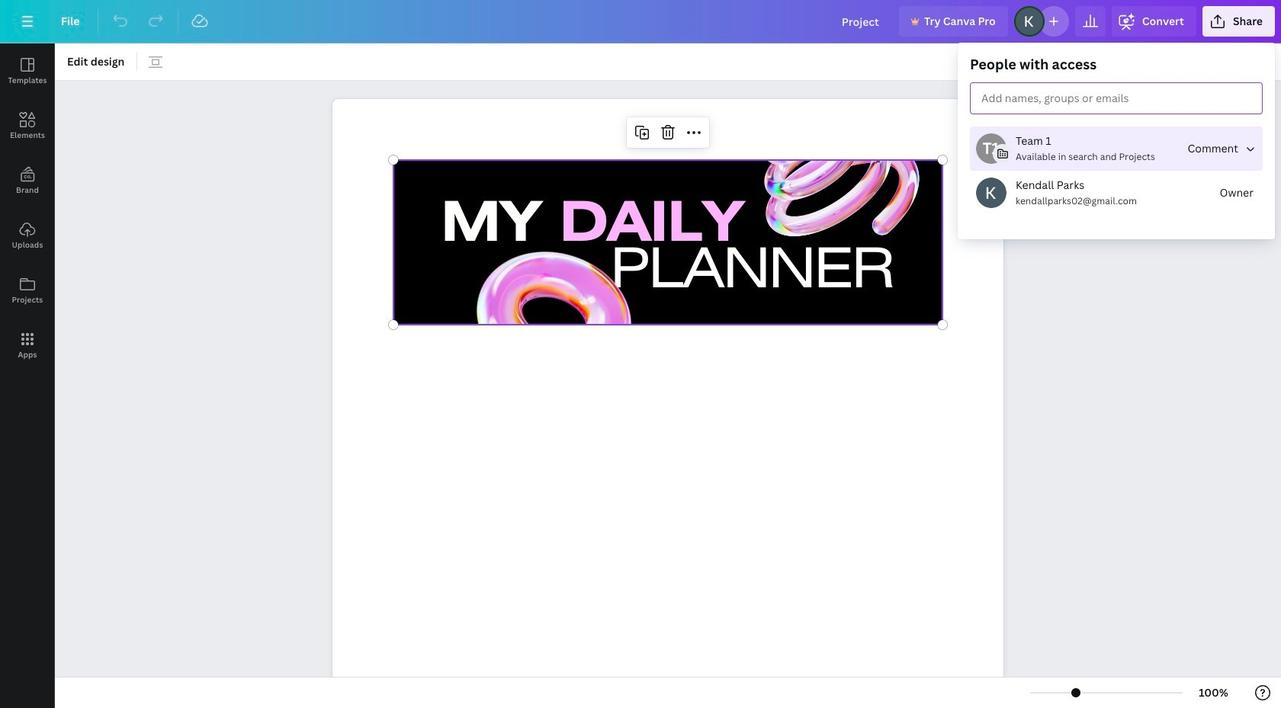 Task type: locate. For each thing, give the bounding box(es) containing it.
None text field
[[332, 91, 1004, 708]]

team 1 element
[[976, 133, 1007, 164]]

Can comment button
[[1182, 133, 1263, 164]]

group
[[970, 55, 1263, 227]]

Add names, groups or emails text field
[[975, 88, 1129, 110]]



Task type: describe. For each thing, give the bounding box(es) containing it.
Zoom button
[[1189, 681, 1238, 705]]

Design title text field
[[830, 6, 893, 37]]

side panel tab list
[[0, 43, 55, 373]]

main menu bar
[[0, 0, 1281, 43]]

team 1 image
[[976, 133, 1007, 164]]



Task type: vqa. For each thing, say whether or not it's contained in the screenshot.
text field
yes



